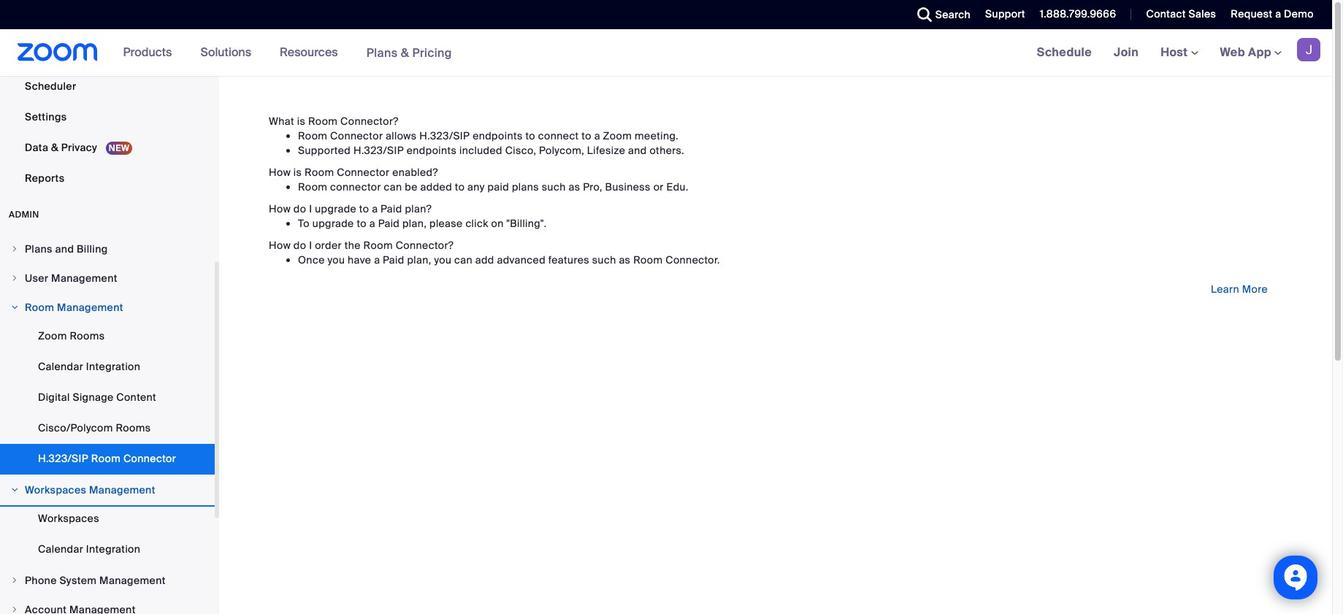 Task type: locate. For each thing, give the bounding box(es) containing it.
to
[[298, 217, 310, 230]]

1 horizontal spatial &
[[401, 45, 409, 60]]

room management menu
[[0, 321, 215, 475]]

2 i from the top
[[309, 239, 312, 252]]

h.323/sip room connector
[[38, 452, 176, 465]]

0 vertical spatial such
[[542, 180, 566, 194]]

1 vertical spatial connector?
[[396, 239, 454, 252]]

calendar integration inside workspaces management menu
[[38, 543, 140, 556]]

advanced
[[497, 253, 546, 267]]

plan, down plan?
[[402, 217, 427, 230]]

calendar integration for zoom rooms
[[38, 360, 140, 373]]

1 vertical spatial plan,
[[407, 253, 431, 267]]

can
[[384, 180, 402, 194], [454, 253, 473, 267]]

0 horizontal spatial plans
[[25, 242, 52, 256]]

endpoints up enabled?
[[407, 144, 457, 157]]

calendar integration for workspaces
[[38, 543, 140, 556]]

settings
[[25, 110, 67, 123]]

endpoints
[[473, 129, 523, 142], [407, 144, 457, 157]]

contact
[[1146, 7, 1186, 20]]

0 vertical spatial connector
[[330, 129, 383, 142]]

you down 'order'
[[328, 253, 345, 267]]

calendar for zoom rooms
[[38, 360, 83, 373]]

a
[[1275, 7, 1281, 20], [594, 129, 600, 142], [372, 202, 378, 215], [369, 217, 375, 230], [374, 253, 380, 267]]

how inside how is room connector enabled? room connector can be added to any paid plans such as pro, business or edu.
[[269, 166, 291, 179]]

1 vertical spatial can
[[454, 253, 473, 267]]

1 horizontal spatial and
[[628, 144, 647, 157]]

cisco/polycom rooms
[[38, 421, 151, 435]]

as
[[569, 180, 580, 194], [619, 253, 631, 267]]

is inside how is room connector enabled? room connector can be added to any paid plans such as pro, business or edu.
[[294, 166, 302, 179]]

0 vertical spatial plans
[[366, 45, 398, 60]]

1 horizontal spatial plans
[[366, 45, 398, 60]]

0 vertical spatial endpoints
[[473, 129, 523, 142]]

plans up 'user'
[[25, 242, 52, 256]]

plans left the pricing
[[366, 45, 398, 60]]

a up lifesize
[[594, 129, 600, 142]]

request a demo link
[[1220, 0, 1332, 29], [1231, 7, 1314, 20]]

integration
[[86, 360, 140, 373], [86, 543, 140, 556]]

user
[[25, 272, 48, 285]]

1 calendar integration from the top
[[38, 360, 140, 373]]

is for what
[[297, 115, 306, 128]]

a up have
[[369, 217, 375, 230]]

1 do from the top
[[294, 202, 306, 215]]

calendar inside workspaces management menu
[[38, 543, 83, 556]]

personal menu menu
[[0, 0, 215, 194]]

as right features
[[619, 253, 631, 267]]

1 vertical spatial such
[[592, 253, 616, 267]]

plans for plans and billing
[[25, 242, 52, 256]]

0 vertical spatial do
[[294, 202, 306, 215]]

room
[[308, 115, 338, 128], [298, 129, 327, 142], [305, 166, 334, 179], [298, 180, 327, 194], [363, 239, 393, 252], [633, 253, 663, 267], [25, 301, 54, 314], [91, 452, 121, 465]]

0 vertical spatial and
[[628, 144, 647, 157]]

rooms
[[70, 329, 105, 343], [116, 421, 151, 435]]

"billing".
[[506, 217, 547, 230]]

workspaces down workspaces management
[[38, 512, 99, 525]]

add
[[475, 253, 494, 267]]

you down please at the left of the page
[[434, 253, 452, 267]]

0 vertical spatial h.323/sip
[[419, 129, 470, 142]]

1 vertical spatial &
[[51, 141, 59, 154]]

and down the meeting.
[[628, 144, 647, 157]]

do up the once
[[294, 239, 306, 252]]

management for user management
[[51, 272, 117, 285]]

1 horizontal spatial h.323/sip
[[353, 144, 404, 157]]

h.323/sip up the included
[[419, 129, 470, 142]]

0 vertical spatial plan,
[[402, 217, 427, 230]]

rooms down room management
[[70, 329, 105, 343]]

and
[[628, 144, 647, 157], [55, 242, 74, 256]]

admin menu menu
[[0, 235, 215, 614]]

integration inside workspaces management menu
[[86, 543, 140, 556]]

management inside room management menu item
[[57, 301, 123, 314]]

plan, down how do i upgrade to a paid plan? to upgrade to a paid plan, please click on "billing". at the left of page
[[407, 253, 431, 267]]

scheduler link
[[0, 72, 215, 101]]

digital signage content link
[[0, 383, 215, 412]]

profile picture image
[[1297, 38, 1321, 61]]

have
[[348, 253, 371, 267]]

2 integration from the top
[[86, 543, 140, 556]]

i up the once
[[309, 239, 312, 252]]

and inside menu item
[[55, 242, 74, 256]]

solutions
[[200, 45, 251, 60]]

0 vertical spatial zoom
[[603, 129, 632, 142]]

i inside the how do i order the room connector? once you have a paid plan, you can add advanced features such as room connector.
[[309, 239, 312, 252]]

zoom
[[603, 129, 632, 142], [38, 329, 67, 343]]

digital signage content
[[38, 391, 156, 404]]

0 horizontal spatial you
[[328, 253, 345, 267]]

0 vertical spatial i
[[309, 202, 312, 215]]

side navigation navigation
[[0, 0, 219, 614]]

system
[[59, 574, 97, 587]]

1 vertical spatial rooms
[[116, 421, 151, 435]]

connector inside how is room connector enabled? room connector can be added to any paid plans such as pro, business or edu.
[[337, 166, 390, 179]]

1 integration from the top
[[86, 360, 140, 373]]

right image inside "plans and billing" menu item
[[10, 245, 19, 253]]

2 right image from the top
[[10, 274, 19, 283]]

upgrade
[[315, 202, 356, 215], [312, 217, 354, 230]]

1 vertical spatial zoom
[[38, 329, 67, 343]]

zoom logo image
[[18, 43, 98, 61]]

connector? up allows
[[340, 115, 399, 128]]

is inside what is room connector? room connector allows h.323/sip endpoints to connect to a zoom meeting. supported h.323/sip endpoints included cisco, polycom, lifesize and others.
[[297, 115, 306, 128]]

do up to on the top left of page
[[294, 202, 306, 215]]

1 vertical spatial and
[[55, 242, 74, 256]]

calendar up digital
[[38, 360, 83, 373]]

0 vertical spatial &
[[401, 45, 409, 60]]

1 horizontal spatial such
[[592, 253, 616, 267]]

request
[[1231, 7, 1273, 20]]

as inside how is room connector enabled? room connector can be added to any paid plans such as pro, business or edu.
[[569, 180, 580, 194]]

digital
[[38, 391, 70, 404]]

0 horizontal spatial can
[[384, 180, 402, 194]]

can inside the how do i order the room connector? once you have a paid plan, you can add advanced features such as room connector.
[[454, 253, 473, 267]]

what
[[269, 115, 294, 128]]

0 vertical spatial workspaces
[[25, 484, 86, 497]]

0 vertical spatial paid
[[381, 202, 402, 215]]

2 calendar integration from the top
[[38, 543, 140, 556]]

2 vertical spatial how
[[269, 239, 291, 252]]

management up the zoom rooms link
[[57, 301, 123, 314]]

connector inside what is room connector? room connector allows h.323/sip endpoints to connect to a zoom meeting. supported h.323/sip endpoints included cisco, polycom, lifesize and others.
[[330, 129, 383, 142]]

0 vertical spatial how
[[269, 166, 291, 179]]

0 horizontal spatial &
[[51, 141, 59, 154]]

&
[[401, 45, 409, 60], [51, 141, 59, 154]]

2 vertical spatial connector
[[123, 452, 176, 465]]

calendar up the "system"
[[38, 543, 83, 556]]

1 vertical spatial i
[[309, 239, 312, 252]]

integration inside room management menu
[[86, 360, 140, 373]]

connector
[[330, 129, 383, 142], [337, 166, 390, 179], [123, 452, 176, 465]]

1 how from the top
[[269, 166, 291, 179]]

1 i from the top
[[309, 202, 312, 215]]

privacy
[[61, 141, 97, 154]]

1 vertical spatial calendar
[[38, 543, 83, 556]]

3 how from the top
[[269, 239, 291, 252]]

endpoints up the included
[[473, 129, 523, 142]]

management up workspaces link
[[89, 484, 155, 497]]

how for how do i upgrade to a paid plan? to upgrade to a paid plan, please click on "billing".
[[269, 202, 291, 215]]

data & privacy link
[[0, 133, 215, 162]]

zoom up lifesize
[[603, 129, 632, 142]]

do for order
[[294, 239, 306, 252]]

calendar integration up phone system management
[[38, 543, 140, 556]]

do inside the how do i order the room connector? once you have a paid plan, you can add advanced features such as room connector.
[[294, 239, 306, 252]]

be
[[405, 180, 418, 194]]

1 vertical spatial do
[[294, 239, 306, 252]]

0 horizontal spatial zoom
[[38, 329, 67, 343]]

such inside how is room connector enabled? room connector can be added to any paid plans such as pro, business or edu.
[[542, 180, 566, 194]]

2 calendar from the top
[[38, 543, 83, 556]]

how do i order the room connector? once you have a paid plan, you can add advanced features such as room connector.
[[269, 239, 720, 267]]

plan,
[[402, 217, 427, 230], [407, 253, 431, 267]]

management inside user management menu item
[[51, 272, 117, 285]]

plans inside product information navigation
[[366, 45, 398, 60]]

1 vertical spatial h.323/sip
[[353, 144, 404, 157]]

0 horizontal spatial and
[[55, 242, 74, 256]]

a down connector
[[372, 202, 378, 215]]

& inside product information navigation
[[401, 45, 409, 60]]

banner containing products
[[0, 29, 1332, 77]]

product information navigation
[[112, 29, 463, 77]]

integration down workspaces link
[[86, 543, 140, 556]]

0 vertical spatial connector?
[[340, 115, 399, 128]]

rooms down content
[[116, 421, 151, 435]]

0 horizontal spatial h.323/sip
[[38, 452, 88, 465]]

reports
[[25, 172, 65, 185]]

i
[[309, 202, 312, 215], [309, 239, 312, 252]]

1 vertical spatial as
[[619, 253, 631, 267]]

i inside how do i upgrade to a paid plan? to upgrade to a paid plan, please click on "billing".
[[309, 202, 312, 215]]

management for workspaces management
[[89, 484, 155, 497]]

right image for phone system management
[[10, 576, 19, 585]]

workspaces inside menu item
[[25, 484, 86, 497]]

calendar inside room management menu
[[38, 360, 83, 373]]

calendar integration up signage
[[38, 360, 140, 373]]

web app button
[[1220, 45, 1282, 60]]

right image for plans and billing
[[10, 245, 19, 253]]

upgrade down connector
[[315, 202, 356, 215]]

h.323/sip down allows
[[353, 144, 404, 157]]

on
[[491, 217, 504, 230]]

& right data
[[51, 141, 59, 154]]

0 vertical spatial calendar
[[38, 360, 83, 373]]

1 vertical spatial calendar integration link
[[0, 535, 215, 564]]

join link
[[1103, 29, 1150, 76]]

1 vertical spatial integration
[[86, 543, 140, 556]]

such right features
[[592, 253, 616, 267]]

1 horizontal spatial can
[[454, 253, 473, 267]]

1 vertical spatial is
[[294, 166, 302, 179]]

management down workspaces management menu
[[99, 574, 166, 587]]

h.323/sip inside room management menu
[[38, 452, 88, 465]]

1 vertical spatial workspaces
[[38, 512, 99, 525]]

a right have
[[374, 253, 380, 267]]

1 horizontal spatial you
[[434, 253, 452, 267]]

web
[[1220, 45, 1245, 60]]

paid
[[381, 202, 402, 215], [378, 217, 400, 230], [383, 253, 404, 267]]

calendar
[[38, 360, 83, 373], [38, 543, 83, 556]]

plans & pricing link
[[366, 45, 452, 60], [366, 45, 452, 60]]

such right plans
[[542, 180, 566, 194]]

do inside how do i upgrade to a paid plan? to upgrade to a paid plan, please click on "billing".
[[294, 202, 306, 215]]

0 horizontal spatial as
[[569, 180, 580, 194]]

0 vertical spatial calendar integration
[[38, 360, 140, 373]]

plans
[[366, 45, 398, 60], [25, 242, 52, 256]]

& inside data & privacy link
[[51, 141, 59, 154]]

can left the be
[[384, 180, 402, 194]]

right image
[[10, 245, 19, 253], [10, 274, 19, 283], [10, 486, 19, 494], [10, 576, 19, 585], [10, 605, 19, 614]]

3 right image from the top
[[10, 486, 19, 494]]

schedule link
[[1026, 29, 1103, 76]]

1 right image from the top
[[10, 245, 19, 253]]

is down supported
[[294, 166, 302, 179]]

the
[[344, 239, 361, 252]]

a left demo
[[1275, 7, 1281, 20]]

right image inside phone system management "menu item"
[[10, 576, 19, 585]]

h.323/sip
[[419, 129, 470, 142], [353, 144, 404, 157], [38, 452, 88, 465]]

1 vertical spatial how
[[269, 202, 291, 215]]

demo
[[1284, 7, 1314, 20]]

plan, inside the how do i order the room connector? once you have a paid plan, you can add advanced features such as room connector.
[[407, 253, 431, 267]]

any
[[468, 180, 485, 194]]

upgrade up 'order'
[[312, 217, 354, 230]]

5 right image from the top
[[10, 605, 19, 614]]

0 vertical spatial can
[[384, 180, 402, 194]]

menu item
[[0, 596, 215, 614]]

host
[[1161, 45, 1191, 60]]

search button
[[906, 0, 974, 29]]

and left billing
[[55, 242, 74, 256]]

plans inside menu item
[[25, 242, 52, 256]]

0 vertical spatial integration
[[86, 360, 140, 373]]

integration up digital signage content link at bottom
[[86, 360, 140, 373]]

calendar for workspaces
[[38, 543, 83, 556]]

0 horizontal spatial such
[[542, 180, 566, 194]]

rooms for cisco/polycom rooms
[[116, 421, 151, 435]]

right image
[[10, 303, 19, 312]]

2 how from the top
[[269, 202, 291, 215]]

management down billing
[[51, 272, 117, 285]]

to left any
[[455, 180, 465, 194]]

4 right image from the top
[[10, 576, 19, 585]]

to
[[525, 129, 535, 142], [582, 129, 592, 142], [455, 180, 465, 194], [359, 202, 369, 215], [357, 217, 367, 230]]

workspaces management menu
[[0, 504, 215, 565]]

connector down the cisco/polycom rooms link
[[123, 452, 176, 465]]

lifesize
[[587, 144, 625, 157]]

workspaces inside menu
[[38, 512, 99, 525]]

workspaces up workspaces link
[[25, 484, 86, 497]]

& for pricing
[[401, 45, 409, 60]]

1 horizontal spatial as
[[619, 253, 631, 267]]

0 vertical spatial rooms
[[70, 329, 105, 343]]

right image inside user management menu item
[[10, 274, 19, 283]]

1 horizontal spatial rooms
[[116, 421, 151, 435]]

calendar integration
[[38, 360, 140, 373], [38, 543, 140, 556]]

0 horizontal spatial rooms
[[70, 329, 105, 343]]

edu.
[[666, 180, 689, 194]]

i up to on the top left of page
[[309, 202, 312, 215]]

how inside the how do i order the room connector? once you have a paid plan, you can add advanced features such as room connector.
[[269, 239, 291, 252]]

can left add
[[454, 253, 473, 267]]

included
[[459, 144, 502, 157]]

room management
[[25, 301, 123, 314]]

right image inside workspaces management menu item
[[10, 486, 19, 494]]

calendar integration link
[[0, 352, 215, 381], [0, 535, 215, 564]]

h.323/sip down cisco/polycom
[[38, 452, 88, 465]]

how inside how do i upgrade to a paid plan? to upgrade to a paid plan, please click on "billing".
[[269, 202, 291, 215]]

& for privacy
[[51, 141, 59, 154]]

2 you from the left
[[434, 253, 452, 267]]

schedule
[[1037, 45, 1092, 60]]

connector up supported
[[330, 129, 383, 142]]

& left the pricing
[[401, 45, 409, 60]]

0 vertical spatial calendar integration link
[[0, 352, 215, 381]]

1 calendar integration link from the top
[[0, 352, 215, 381]]

1 vertical spatial plans
[[25, 242, 52, 256]]

0 vertical spatial is
[[297, 115, 306, 128]]

is right what
[[297, 115, 306, 128]]

2 do from the top
[[294, 239, 306, 252]]

1 vertical spatial calendar integration
[[38, 543, 140, 556]]

1 calendar from the top
[[38, 360, 83, 373]]

1 you from the left
[[328, 253, 345, 267]]

management inside workspaces management menu item
[[89, 484, 155, 497]]

products button
[[123, 29, 179, 76]]

features
[[548, 253, 589, 267]]

2 calendar integration link from the top
[[0, 535, 215, 564]]

management inside phone system management "menu item"
[[99, 574, 166, 587]]

2 vertical spatial paid
[[383, 253, 404, 267]]

you
[[328, 253, 345, 267], [434, 253, 452, 267]]

1 vertical spatial connector
[[337, 166, 390, 179]]

support
[[985, 7, 1025, 20]]

integration for zoom rooms
[[86, 360, 140, 373]]

zoom down room management
[[38, 329, 67, 343]]

phone system management menu item
[[0, 567, 215, 595]]

0 horizontal spatial endpoints
[[407, 144, 457, 157]]

as left pro,
[[569, 180, 580, 194]]

connector up connector
[[337, 166, 390, 179]]

connector? down please at the left of the page
[[396, 239, 454, 252]]

banner
[[0, 29, 1332, 77]]

integration for workspaces
[[86, 543, 140, 556]]

calendar integration link up digital signage content link at bottom
[[0, 352, 215, 381]]

calendar integration link down workspaces link
[[0, 535, 215, 564]]

calendar integration inside room management menu
[[38, 360, 140, 373]]

do
[[294, 202, 306, 215], [294, 239, 306, 252]]

content
[[116, 391, 156, 404]]

2 vertical spatial h.323/sip
[[38, 452, 88, 465]]

1 horizontal spatial zoom
[[603, 129, 632, 142]]

0 vertical spatial as
[[569, 180, 580, 194]]



Task type: vqa. For each thing, say whether or not it's contained in the screenshot.
How do I order the Room Connector? Once you have a Paid plan, you can add advanced features such as Room Connector.
yes



Task type: describe. For each thing, give the bounding box(es) containing it.
reports link
[[0, 164, 215, 193]]

right image for user management
[[10, 274, 19, 283]]

plans for plans & pricing
[[366, 45, 398, 60]]

plan, inside how do i upgrade to a paid plan? to upgrade to a paid plan, please click on "billing".
[[402, 217, 427, 230]]

others.
[[650, 144, 684, 157]]

plans & pricing
[[366, 45, 452, 60]]

meetings navigation
[[1026, 29, 1332, 77]]

a inside the how do i order the room connector? once you have a paid plan, you can add advanced features such as room connector.
[[374, 253, 380, 267]]

pro,
[[583, 180, 602, 194]]

how do i upgrade to a paid plan? to upgrade to a paid plan, please click on "billing".
[[269, 202, 547, 230]]

can inside how is room connector enabled? room connector can be added to any paid plans such as pro, business or edu.
[[384, 180, 402, 194]]

resources
[[280, 45, 338, 60]]

management for room management
[[57, 301, 123, 314]]

web app
[[1220, 45, 1272, 60]]

1 vertical spatial upgrade
[[312, 217, 354, 230]]

i for upgrade
[[309, 202, 312, 215]]

connector? inside what is room connector? room connector allows h.323/sip endpoints to connect to a zoom meeting. supported h.323/sip endpoints included cisco, polycom, lifesize and others.
[[340, 115, 399, 128]]

zoom rooms
[[38, 329, 105, 343]]

plans and billing menu item
[[0, 235, 215, 263]]

more
[[1242, 283, 1268, 296]]

zoom inside room management menu
[[38, 329, 67, 343]]

order
[[315, 239, 342, 252]]

0 vertical spatial upgrade
[[315, 202, 356, 215]]

user management menu item
[[0, 264, 215, 292]]

right image for workspaces management
[[10, 486, 19, 494]]

i for order
[[309, 239, 312, 252]]

resources button
[[280, 29, 344, 76]]

connector.
[[666, 253, 720, 267]]

phone system management
[[25, 574, 166, 587]]

workspaces link
[[0, 504, 215, 533]]

host button
[[1161, 45, 1198, 60]]

data
[[25, 141, 48, 154]]

calendar integration link for workspaces
[[0, 535, 215, 564]]

how is room connector enabled? room connector can be added to any paid plans such as pro, business or edu.
[[269, 166, 689, 194]]

connector inside room management menu
[[123, 452, 176, 465]]

learn more
[[1211, 283, 1268, 296]]

to up cisco,
[[525, 129, 535, 142]]

is for how
[[294, 166, 302, 179]]

request a demo
[[1231, 7, 1314, 20]]

admin
[[9, 209, 39, 221]]

plan?
[[405, 202, 432, 215]]

plans and billing
[[25, 242, 108, 256]]

connector
[[330, 180, 381, 194]]

please
[[429, 217, 463, 230]]

rooms for zoom rooms
[[70, 329, 105, 343]]

cisco/polycom
[[38, 421, 113, 435]]

workspaces management menu item
[[0, 476, 215, 504]]

data & privacy
[[25, 141, 100, 154]]

connector? inside the how do i order the room connector? once you have a paid plan, you can add advanced features such as room connector.
[[396, 239, 454, 252]]

workspaces management
[[25, 484, 155, 497]]

calendar integration link for zoom rooms
[[0, 352, 215, 381]]

join
[[1114, 45, 1139, 60]]

learn
[[1211, 283, 1239, 296]]

allows
[[386, 129, 417, 142]]

signage
[[73, 391, 114, 404]]

meeting.
[[635, 129, 679, 142]]

cisco/polycom rooms link
[[0, 413, 215, 443]]

to inside how is room connector enabled? room connector can be added to any paid plans such as pro, business or edu.
[[455, 180, 465, 194]]

how for how is room connector enabled? room connector can be added to any paid plans such as pro, business or edu.
[[269, 166, 291, 179]]

to up lifesize
[[582, 129, 592, 142]]

h.323/sip room connector link
[[0, 444, 215, 473]]

or
[[653, 180, 664, 194]]

supported
[[298, 144, 351, 157]]

once
[[298, 253, 325, 267]]

as inside the how do i order the room connector? once you have a paid plan, you can add advanced features such as room connector.
[[619, 253, 631, 267]]

room management menu item
[[0, 294, 215, 321]]

a inside what is room connector? room connector allows h.323/sip endpoints to connect to a zoom meeting. supported h.323/sip endpoints included cisco, polycom, lifesize and others.
[[594, 129, 600, 142]]

1 vertical spatial endpoints
[[407, 144, 457, 157]]

learn more link
[[1211, 283, 1268, 296]]

search
[[935, 8, 971, 21]]

business
[[605, 180, 651, 194]]

products
[[123, 45, 172, 60]]

added
[[420, 180, 452, 194]]

paid inside the how do i order the room connector? once you have a paid plan, you can add advanced features such as room connector.
[[383, 253, 404, 267]]

solutions button
[[200, 29, 258, 76]]

1.888.799.9666
[[1040, 7, 1116, 20]]

cisco,
[[505, 144, 536, 157]]

how for how do i order the room connector? once you have a paid plan, you can add advanced features such as room connector.
[[269, 239, 291, 252]]

room inside menu item
[[25, 301, 54, 314]]

contact sales
[[1146, 7, 1216, 20]]

zoom rooms link
[[0, 321, 215, 351]]

billing
[[77, 242, 108, 256]]

1 horizontal spatial endpoints
[[473, 129, 523, 142]]

zoom inside what is room connector? room connector allows h.323/sip endpoints to connect to a zoom meeting. supported h.323/sip endpoints included cisco, polycom, lifesize and others.
[[603, 129, 632, 142]]

workspaces for workspaces management
[[25, 484, 86, 497]]

scheduler
[[25, 80, 76, 93]]

such inside the how do i order the room connector? once you have a paid plan, you can add advanced features such as room connector.
[[592, 253, 616, 267]]

workspaces for workspaces
[[38, 512, 99, 525]]

connect
[[538, 129, 579, 142]]

sales
[[1189, 7, 1216, 20]]

2 horizontal spatial h.323/sip
[[419, 129, 470, 142]]

click
[[466, 217, 488, 230]]

app
[[1248, 45, 1272, 60]]

paid
[[488, 180, 509, 194]]

polycom,
[[539, 144, 584, 157]]

to down connector
[[359, 202, 369, 215]]

pricing
[[412, 45, 452, 60]]

plans
[[512, 180, 539, 194]]

enabled?
[[392, 166, 438, 179]]

do for upgrade
[[294, 202, 306, 215]]

phone
[[25, 574, 57, 587]]

and inside what is room connector? room connector allows h.323/sip endpoints to connect to a zoom meeting. supported h.323/sip endpoints included cisco, polycom, lifesize and others.
[[628, 144, 647, 157]]

to up "the"
[[357, 217, 367, 230]]

settings link
[[0, 102, 215, 131]]

1 vertical spatial paid
[[378, 217, 400, 230]]

what is room connector? room connector allows h.323/sip endpoints to connect to a zoom meeting. supported h.323/sip endpoints included cisco, polycom, lifesize and others.
[[269, 115, 684, 157]]

user management
[[25, 272, 117, 285]]

room inside menu
[[91, 452, 121, 465]]



